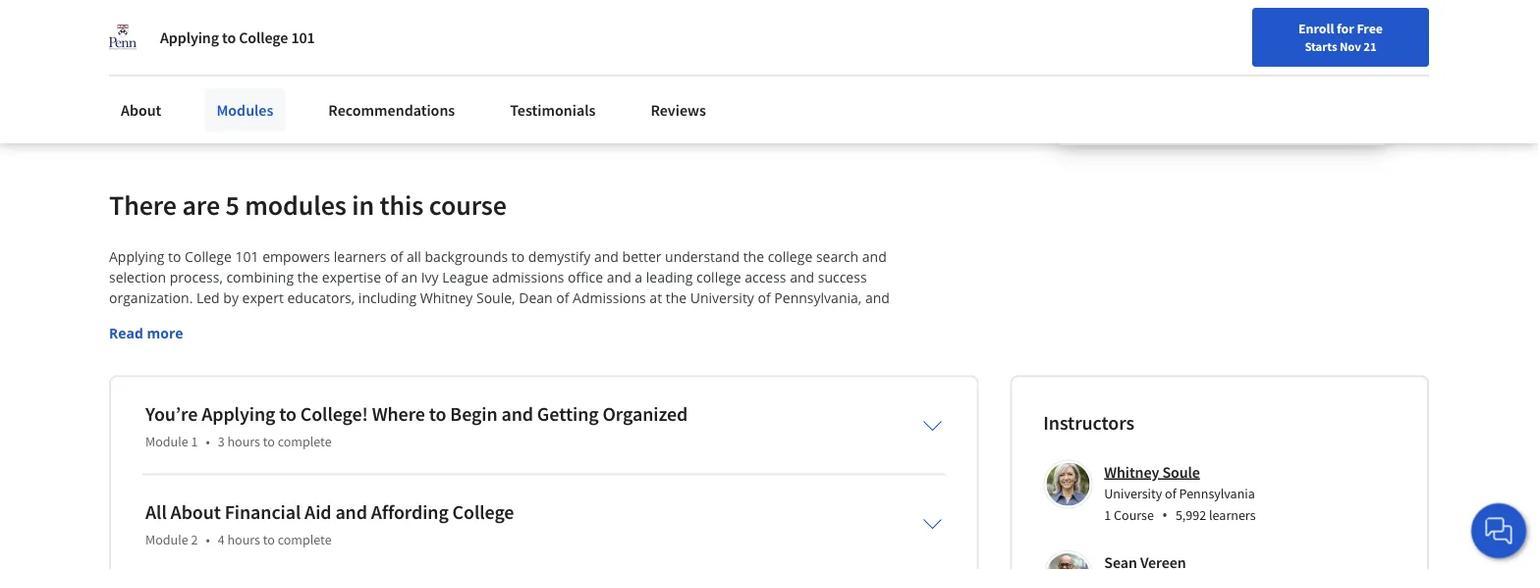 Task type: describe. For each thing, give the bounding box(es) containing it.
ivy
[[421, 268, 439, 286]]

of left an
[[385, 268, 398, 286]]

4
[[218, 531, 225, 549]]

the up access
[[744, 247, 765, 266]]

the left start
[[640, 330, 661, 348]]

stage
[[567, 330, 601, 348]]

new
[[993, 62, 1019, 80]]

help
[[703, 309, 731, 328]]

starts
[[1305, 38, 1338, 54]]

applying to college 101
[[160, 28, 315, 47]]

financial
[[225, 500, 301, 525]]

whitney soule link
[[1105, 463, 1201, 482]]

led
[[197, 288, 220, 307]]

modules
[[245, 188, 347, 222]]

about link
[[109, 88, 173, 132]]

college!
[[300, 402, 368, 426]]

presidents
[[349, 309, 417, 328]]

nov
[[1340, 38, 1362, 54]]

english
[[1162, 61, 1210, 81]]

dr.
[[109, 309, 128, 328]]

performance
[[379, 65, 463, 85]]

module inside you're applying to college! where to begin and getting organized module 1 • 3 hours to complete
[[145, 433, 188, 451]]

all about financial aid and affording college module 2 • 4 hours to complete
[[145, 500, 514, 549]]

and down the success
[[866, 288, 890, 307]]

organization.
[[109, 288, 193, 307]]

free
[[1357, 20, 1384, 37]]

1 inside the whitney soule university of pennsylvania 1 course • 5,992 learners
[[1105, 507, 1112, 525]]

linkedin
[[318, 42, 375, 61]]

admissions
[[492, 268, 565, 286]]

• inside you're applying to college! where to begin and getting organized module 1 • 3 hours to complete
[[206, 433, 210, 451]]

modules link
[[205, 88, 285, 132]]

there are 5 modules in this course
[[109, 188, 507, 222]]

family
[[797, 309, 836, 328]]

college down students,
[[739, 330, 783, 348]]

to down any
[[345, 350, 358, 369]]

this inside add this credential to your linkedin profile, resume, or cv share it on social media and in your performance review
[[172, 42, 196, 61]]

101 for applying to college 101 empowers learners of all backgrounds to demystify and better understand the college search and selection process, combining the expertise of an ivy league admissions office and a leading college access and success organization. led by expert educators, including whitney soule, dean of admissions at the university of pennsylvania, and dr. sean vereen and sara woods, co-presidents of heights philadelphia, this free course will help students, family members, college counselors, and any curious learner to navigate each stage from the start of the college search process through preparing your applications to colleges.
[[235, 247, 259, 266]]

each
[[533, 330, 563, 348]]

office
[[568, 268, 603, 286]]

demystify
[[529, 247, 591, 266]]

• inside the whitney soule university of pennsylvania 1 course • 5,992 learners
[[1162, 505, 1168, 526]]

of up learner
[[420, 309, 433, 328]]

admissions
[[573, 288, 646, 307]]

counselors,
[[226, 330, 299, 348]]

1 horizontal spatial this
[[380, 188, 424, 222]]

to down heights
[[458, 330, 472, 348]]

leading
[[646, 268, 693, 286]]

students,
[[734, 309, 793, 328]]

chat with us image
[[1484, 516, 1515, 547]]

reviews
[[651, 100, 707, 120]]

learner
[[409, 330, 455, 348]]

0 vertical spatial course
[[429, 188, 507, 222]]

pennsylvania
[[1180, 485, 1256, 503]]

share
[[142, 65, 180, 85]]

college for applying to college 101 empowers learners of all backgrounds to demystify and better understand the college search and selection process, combining the expertise of an ivy league admissions office and a leading college access and success organization. led by expert educators, including whitney soule, dean of admissions at the university of pennsylvania, and dr. sean vereen and sara woods, co-presidents of heights philadelphia, this free course will help students, family members, college counselors, and any curious learner to navigate each stage from the start of the college search process through preparing your applications to colleges.
[[185, 247, 232, 266]]

philadelphia,
[[489, 309, 571, 328]]

101 for applying to college 101
[[291, 28, 315, 47]]

2
[[191, 531, 198, 549]]

reviews link
[[639, 88, 718, 132]]

educators,
[[287, 288, 355, 307]]

recommendations link
[[317, 88, 467, 132]]

from
[[605, 330, 636, 348]]

more
[[147, 324, 183, 342]]

your inside applying to college 101 empowers learners of all backgrounds to demystify and better understand the college search and selection process, combining the expertise of an ivy league admissions office and a leading college access and success organization. led by expert educators, including whitney soule, dean of admissions at the university of pennsylvania, and dr. sean vereen and sara woods, co-presidents of heights philadelphia, this free course will help students, family members, college counselors, and any curious learner to navigate each stage from the start of the college search process through preparing your applications to colleges.
[[231, 350, 260, 369]]

there
[[109, 188, 177, 222]]

of right dean
[[556, 288, 569, 307]]

pennsylvania,
[[775, 288, 862, 307]]

coursera career certificate image
[[1058, 0, 1386, 144]]

success
[[818, 268, 867, 286]]

to inside add this credential to your linkedin profile, resume, or cv share it on social media and in your performance review
[[269, 42, 282, 61]]

including
[[359, 288, 417, 307]]

the down help
[[714, 330, 735, 348]]

to up process,
[[168, 247, 181, 266]]

to inside all about financial aid and affording college module 2 • 4 hours to complete
[[263, 531, 275, 549]]

university of pennsylvania image
[[109, 24, 137, 51]]

testimonials
[[510, 100, 596, 120]]

and down by
[[216, 309, 240, 328]]

it
[[184, 65, 193, 85]]

aid
[[305, 500, 332, 525]]

your down linkedin
[[346, 65, 376, 85]]

5
[[225, 188, 240, 222]]

applying for applying to college 101
[[160, 28, 219, 47]]

this inside applying to college 101 empowers learners of all backgrounds to demystify and better understand the college search and selection process, combining the expertise of an ivy league admissions office and a leading college access and success organization. led by expert educators, including whitney soule, dean of admissions at the university of pennsylvania, and dr. sean vereen and sara woods, co-presidents of heights philadelphia, this free course will help students, family members, college counselors, and any curious learner to navigate each stage from the start of the college search process through preparing your applications to colleges.
[[575, 309, 598, 328]]

preparing
[[164, 350, 227, 369]]

hours inside all about financial aid and affording college module 2 • 4 hours to complete
[[227, 531, 260, 549]]

0 vertical spatial search
[[816, 247, 859, 266]]

expert
[[242, 288, 284, 307]]

testimonials link
[[498, 88, 608, 132]]

where
[[372, 402, 425, 426]]

show notifications image
[[1274, 64, 1297, 87]]

enroll
[[1299, 20, 1335, 37]]

of up students,
[[758, 288, 771, 307]]

for
[[1337, 20, 1355, 37]]

resume,
[[428, 42, 481, 61]]

find your new career link
[[927, 59, 1069, 84]]

expertise
[[322, 268, 381, 286]]

members,
[[109, 330, 174, 348]]

learners inside applying to college 101 empowers learners of all backgrounds to demystify and better understand the college search and selection process, combining the expertise of an ivy league admissions office and a leading college access and success organization. led by expert educators, including whitney soule, dean of admissions at the university of pennsylvania, and dr. sean vereen and sara woods, co-presidents of heights philadelphia, this free course will help students, family members, college counselors, and any curious learner to navigate each stage from the start of the college search process through preparing your applications to colleges.
[[334, 247, 387, 266]]

applying for applying to college 101 empowers learners of all backgrounds to demystify and better understand the college search and selection process, combining the expertise of an ivy league admissions office and a leading college access and success organization. led by expert educators, including whitney soule, dean of admissions at the university of pennsylvania, and dr. sean vereen and sara woods, co-presidents of heights philadelphia, this free course will help students, family members, college counselors, and any curious learner to navigate each stage from the start of the college search process through preparing your applications to colleges.
[[109, 247, 165, 266]]

vereen
[[167, 309, 212, 328]]

to left college!
[[279, 402, 297, 426]]

on
[[196, 65, 213, 85]]

college up access
[[768, 247, 813, 266]]

read
[[109, 324, 143, 342]]

1 vertical spatial search
[[787, 330, 830, 348]]

21
[[1364, 38, 1377, 54]]

and up the success
[[863, 247, 887, 266]]

empowers
[[262, 247, 330, 266]]

of inside the whitney soule university of pennsylvania 1 course • 5,992 learners
[[1166, 485, 1177, 503]]

about inside all about financial aid and affording college module 2 • 4 hours to complete
[[171, 500, 221, 525]]

and up pennsylvania, at the bottom right of the page
[[790, 268, 815, 286]]

college up preparing
[[178, 330, 222, 348]]

add
[[142, 42, 168, 61]]

university inside the whitney soule university of pennsylvania 1 course • 5,992 learners
[[1105, 485, 1163, 503]]



Task type: vqa. For each thing, say whether or not it's contained in the screenshot.
left course
yes



Task type: locate. For each thing, give the bounding box(es) containing it.
0 vertical spatial about
[[121, 100, 162, 120]]

1 inside you're applying to college! where to begin and getting organized module 1 • 3 hours to complete
[[191, 433, 198, 451]]

college up process,
[[185, 247, 232, 266]]

0 vertical spatial university
[[691, 288, 755, 307]]

of down help
[[698, 330, 710, 348]]

applications
[[264, 350, 341, 369]]

101 inside applying to college 101 empowers learners of all backgrounds to demystify and better understand the college search and selection process, combining the expertise of an ivy league admissions office and a leading college access and success organization. led by expert educators, including whitney soule, dean of admissions at the university of pennsylvania, and dr. sean vereen and sara woods, co-presidents of heights philadelphia, this free course will help students, family members, college counselors, and any curious learner to navigate each stage from the start of the college search process through preparing your applications to colleges.
[[235, 247, 259, 266]]

101 up combining
[[235, 247, 259, 266]]

about down the share
[[121, 100, 162, 120]]

co-
[[327, 309, 349, 328]]

complete inside you're applying to college! where to begin and getting organized module 1 • 3 hours to complete
[[278, 433, 332, 451]]

0 vertical spatial module
[[145, 433, 188, 451]]

2 hours from the top
[[227, 531, 260, 549]]

of
[[390, 247, 403, 266], [385, 268, 398, 286], [556, 288, 569, 307], [758, 288, 771, 307], [420, 309, 433, 328], [698, 330, 710, 348], [1166, 485, 1177, 503]]

and right begin
[[502, 402, 534, 426]]

in right "modules"
[[352, 188, 374, 222]]

soule
[[1163, 463, 1201, 482]]

1
[[191, 433, 198, 451], [1105, 507, 1112, 525]]

this up it
[[172, 42, 196, 61]]

learners inside the whitney soule university of pennsylvania 1 course • 5,992 learners
[[1210, 507, 1256, 525]]

college
[[768, 247, 813, 266], [697, 268, 741, 286], [178, 330, 222, 348], [739, 330, 783, 348]]

your right find
[[965, 62, 991, 80]]

0 horizontal spatial whitney
[[420, 288, 473, 307]]

at
[[650, 288, 662, 307]]

and up applications
[[303, 330, 328, 348]]

read more
[[109, 324, 183, 342]]

sean
[[132, 309, 163, 328]]

add this credential to your linkedin profile, resume, or cv share it on social media and in your performance review
[[142, 42, 519, 85]]

module down you're
[[145, 433, 188, 451]]

2 vertical spatial college
[[453, 500, 514, 525]]

of down soule
[[1166, 485, 1177, 503]]

3
[[218, 433, 225, 451]]

applying up selection on the left of page
[[109, 247, 165, 266]]

modules
[[217, 100, 274, 120]]

search
[[816, 247, 859, 266], [787, 330, 830, 348]]

about up 2 on the bottom left of the page
[[171, 500, 221, 525]]

your
[[286, 42, 315, 61], [965, 62, 991, 80], [346, 65, 376, 85], [231, 350, 260, 369]]

complete down college!
[[278, 433, 332, 451]]

whitney up heights
[[420, 288, 473, 307]]

any
[[331, 330, 354, 348]]

1 vertical spatial complete
[[278, 531, 332, 549]]

university
[[691, 288, 755, 307], [1105, 485, 1163, 503]]

0 vertical spatial college
[[239, 28, 288, 47]]

recommendations
[[329, 100, 455, 120]]

all
[[407, 247, 421, 266]]

search up the success
[[816, 247, 859, 266]]

selection
[[109, 268, 166, 286]]

1 complete from the top
[[278, 433, 332, 451]]

to left begin
[[429, 402, 447, 426]]

whitney
[[420, 288, 473, 307], [1105, 463, 1160, 482]]

1 vertical spatial module
[[145, 531, 188, 549]]

this up stage
[[575, 309, 598, 328]]

college up the media
[[239, 28, 288, 47]]

1 horizontal spatial college
[[239, 28, 288, 47]]

0 vertical spatial this
[[172, 42, 196, 61]]

1 horizontal spatial course
[[631, 309, 674, 328]]

and right the media
[[302, 65, 327, 85]]

1 vertical spatial applying
[[109, 247, 165, 266]]

learners down the pennsylvania
[[1210, 507, 1256, 525]]

college right affording
[[453, 500, 514, 525]]

of left the all
[[390, 247, 403, 266]]

whitney inside the whitney soule university of pennsylvania 1 course • 5,992 learners
[[1105, 463, 1160, 482]]

will
[[678, 309, 699, 328]]

college inside applying to college 101 empowers learners of all backgrounds to demystify and better understand the college search and selection process, combining the expertise of an ivy league admissions office and a leading college access and success organization. led by expert educators, including whitney soule, dean of admissions at the university of pennsylvania, and dr. sean vereen and sara woods, co-presidents of heights philadelphia, this free course will help students, family members, college counselors, and any curious learner to navigate each stage from the start of the college search process through preparing your applications to colleges.
[[185, 247, 232, 266]]

combining
[[226, 268, 294, 286]]

and inside all about financial aid and affording college module 2 • 4 hours to complete
[[335, 500, 367, 525]]

by
[[223, 288, 239, 307]]

hours right 3 at the bottom
[[227, 433, 260, 451]]

1 horizontal spatial about
[[171, 500, 221, 525]]

access
[[745, 268, 787, 286]]

college
[[239, 28, 288, 47], [185, 247, 232, 266], [453, 500, 514, 525]]

•
[[206, 433, 210, 451], [1162, 505, 1168, 526], [206, 531, 210, 549]]

the down empowers
[[298, 268, 319, 286]]

applying up it
[[160, 28, 219, 47]]

0 horizontal spatial in
[[330, 65, 343, 85]]

complete inside all about financial aid and affording college module 2 • 4 hours to complete
[[278, 531, 332, 549]]

organized
[[603, 402, 688, 426]]

1 vertical spatial 101
[[235, 247, 259, 266]]

an
[[402, 268, 418, 286]]

0 vertical spatial whitney
[[420, 288, 473, 307]]

1 vertical spatial whitney
[[1105, 463, 1160, 482]]

1 vertical spatial in
[[352, 188, 374, 222]]

in down linkedin
[[330, 65, 343, 85]]

or
[[484, 42, 498, 61]]

and inside you're applying to college! where to begin and getting organized module 1 • 3 hours to complete
[[502, 402, 534, 426]]

read more button
[[109, 323, 183, 343]]

hours
[[227, 433, 260, 451], [227, 531, 260, 549]]

course inside applying to college 101 empowers learners of all backgrounds to demystify and better understand the college search and selection process, combining the expertise of an ivy league admissions office and a leading college access and success organization. led by expert educators, including whitney soule, dean of admissions at the university of pennsylvania, and dr. sean vereen and sara woods, co-presidents of heights philadelphia, this free course will help students, family members, college counselors, and any curious learner to navigate each stage from the start of the college search process through preparing your applications to colleges.
[[631, 309, 674, 328]]

• left 3 at the bottom
[[206, 433, 210, 451]]

1 vertical spatial university
[[1105, 485, 1163, 503]]

and left a at the left of the page
[[607, 268, 632, 286]]

0 horizontal spatial course
[[429, 188, 507, 222]]

0 vertical spatial hours
[[227, 433, 260, 451]]

university up help
[[691, 288, 755, 307]]

social
[[216, 65, 254, 85]]

college for applying to college 101
[[239, 28, 288, 47]]

0 vertical spatial in
[[330, 65, 343, 85]]

1 module from the top
[[145, 433, 188, 451]]

getting
[[537, 402, 599, 426]]

1 horizontal spatial 1
[[1105, 507, 1112, 525]]

curious
[[358, 330, 405, 348]]

0 horizontal spatial college
[[185, 247, 232, 266]]

• left 5,992
[[1162, 505, 1168, 526]]

hours inside you're applying to college! where to begin and getting organized module 1 • 3 hours to complete
[[227, 433, 260, 451]]

sara
[[244, 309, 272, 328]]

to up the social
[[222, 28, 236, 47]]

hours right 4
[[227, 531, 260, 549]]

1 left "course"
[[1105, 507, 1112, 525]]

to up admissions
[[512, 247, 525, 266]]

and
[[302, 65, 327, 85], [594, 247, 619, 266], [863, 247, 887, 266], [607, 268, 632, 286], [790, 268, 815, 286], [866, 288, 890, 307], [216, 309, 240, 328], [303, 330, 328, 348], [502, 402, 534, 426], [335, 500, 367, 525]]

whitney up "course"
[[1105, 463, 1160, 482]]

the right at
[[666, 288, 687, 307]]

2 horizontal spatial college
[[453, 500, 514, 525]]

university up "course"
[[1105, 485, 1163, 503]]

101 up the media
[[291, 28, 315, 47]]

university inside applying to college 101 empowers learners of all backgrounds to demystify and better understand the college search and selection process, combining the expertise of an ivy league admissions office and a leading college access and success organization. led by expert educators, including whitney soule, dean of admissions at the university of pennsylvania, and dr. sean vereen and sara woods, co-presidents of heights philadelphia, this free course will help students, family members, college counselors, and any curious learner to navigate each stage from the start of the college search process through preparing your applications to colleges.
[[691, 288, 755, 307]]

0 horizontal spatial 1
[[191, 433, 198, 451]]

1 horizontal spatial learners
[[1210, 507, 1256, 525]]

cv
[[502, 42, 519, 61]]

whitney inside applying to college 101 empowers learners of all backgrounds to demystify and better understand the college search and selection process, combining the expertise of an ivy league admissions office and a leading college access and success organization. led by expert educators, including whitney soule, dean of admissions at the university of pennsylvania, and dr. sean vereen and sara woods, co-presidents of heights philadelphia, this free course will help students, family members, college counselors, and any curious learner to navigate each stage from the start of the college search process through preparing your applications to colleges.
[[420, 288, 473, 307]]

course down at
[[631, 309, 674, 328]]

101
[[291, 28, 315, 47], [235, 247, 259, 266]]

0 vertical spatial 101
[[291, 28, 315, 47]]

0 horizontal spatial learners
[[334, 247, 387, 266]]

2 horizontal spatial this
[[575, 309, 598, 328]]

your up the media
[[286, 42, 315, 61]]

2 complete from the top
[[278, 531, 332, 549]]

0 vertical spatial complete
[[278, 433, 332, 451]]

1 vertical spatial course
[[631, 309, 674, 328]]

0 vertical spatial learners
[[334, 247, 387, 266]]

0 vertical spatial 1
[[191, 433, 198, 451]]

college inside all about financial aid and affording college module 2 • 4 hours to complete
[[453, 500, 514, 525]]

free
[[602, 309, 628, 328]]

media
[[257, 65, 299, 85]]

None search field
[[280, 52, 712, 91]]

college down understand
[[697, 268, 741, 286]]

0 horizontal spatial this
[[172, 42, 196, 61]]

1 vertical spatial •
[[1162, 505, 1168, 526]]

0 horizontal spatial 101
[[235, 247, 259, 266]]

to up the media
[[269, 42, 282, 61]]

learners
[[334, 247, 387, 266], [1210, 507, 1256, 525]]

learners up expertise in the left of the page
[[334, 247, 387, 266]]

complete
[[278, 433, 332, 451], [278, 531, 332, 549]]

1 vertical spatial college
[[185, 247, 232, 266]]

2 module from the top
[[145, 531, 188, 549]]

1 vertical spatial hours
[[227, 531, 260, 549]]

navigate
[[475, 330, 529, 348]]

2 vertical spatial •
[[206, 531, 210, 549]]

woods,
[[276, 309, 324, 328]]

the
[[744, 247, 765, 266], [298, 268, 319, 286], [666, 288, 687, 307], [640, 330, 661, 348], [714, 330, 735, 348]]

career
[[1022, 62, 1060, 80]]

1 horizontal spatial university
[[1105, 485, 1163, 503]]

instructors
[[1044, 411, 1135, 435]]

your down "counselors,"
[[231, 350, 260, 369]]

and inside add this credential to your linkedin profile, resume, or cv share it on social media and in your performance review
[[302, 65, 327, 85]]

process
[[833, 330, 883, 348]]

1 vertical spatial learners
[[1210, 507, 1256, 525]]

1 vertical spatial this
[[380, 188, 424, 222]]

all
[[145, 500, 167, 525]]

course
[[429, 188, 507, 222], [631, 309, 674, 328]]

1 horizontal spatial 101
[[291, 28, 315, 47]]

1 left 3 at the bottom
[[191, 433, 198, 451]]

english button
[[1126, 39, 1245, 103]]

whitney soule image
[[1047, 463, 1090, 507]]

1 vertical spatial about
[[171, 500, 221, 525]]

find
[[936, 62, 962, 80]]

and right aid
[[335, 500, 367, 525]]

2 vertical spatial this
[[575, 309, 598, 328]]

applying up 3 at the bottom
[[202, 402, 275, 426]]

backgrounds
[[425, 247, 508, 266]]

2 vertical spatial applying
[[202, 402, 275, 426]]

league
[[442, 268, 489, 286]]

in inside add this credential to your linkedin profile, resume, or cv share it on social media and in your performance review
[[330, 65, 343, 85]]

coursera image
[[24, 55, 148, 87]]

through
[[109, 350, 161, 369]]

find your new career
[[936, 62, 1060, 80]]

0 vertical spatial applying
[[160, 28, 219, 47]]

1 hours from the top
[[227, 433, 260, 451]]

course up backgrounds
[[429, 188, 507, 222]]

whitney soule university of pennsylvania 1 course • 5,992 learners
[[1105, 463, 1256, 526]]

applying inside applying to college 101 empowers learners of all backgrounds to demystify and better understand the college search and selection process, combining the expertise of an ivy league admissions office and a leading college access and success organization. led by expert educators, including whitney soule, dean of admissions at the university of pennsylvania, and dr. sean vereen and sara woods, co-presidents of heights philadelphia, this free course will help students, family members, college counselors, and any curious learner to navigate each stage from the start of the college search process through preparing your applications to colleges.
[[109, 247, 165, 266]]

1 horizontal spatial in
[[352, 188, 374, 222]]

this
[[172, 42, 196, 61], [380, 188, 424, 222], [575, 309, 598, 328]]

shopping cart: 1 item image
[[1079, 54, 1117, 85]]

soule,
[[477, 288, 515, 307]]

and up office
[[594, 247, 619, 266]]

better
[[623, 247, 662, 266]]

this up the all
[[380, 188, 424, 222]]

to right 3 at the bottom
[[263, 433, 275, 451]]

process,
[[170, 268, 223, 286]]

module
[[145, 433, 188, 451], [145, 531, 188, 549]]

• left 4
[[206, 531, 210, 549]]

complete down aid
[[278, 531, 332, 549]]

a
[[635, 268, 643, 286]]

search down family
[[787, 330, 830, 348]]

individuals link
[[24, 0, 139, 39]]

colleges.
[[361, 350, 416, 369]]

1 vertical spatial 1
[[1105, 507, 1112, 525]]

0 horizontal spatial university
[[691, 288, 755, 307]]

dean
[[519, 288, 553, 307]]

• inside all about financial aid and affording college module 2 • 4 hours to complete
[[206, 531, 210, 549]]

module left 2 on the bottom left of the page
[[145, 531, 188, 549]]

5,992
[[1176, 507, 1207, 525]]

1 horizontal spatial whitney
[[1105, 463, 1160, 482]]

0 horizontal spatial about
[[121, 100, 162, 120]]

affording
[[371, 500, 449, 525]]

course
[[1114, 507, 1155, 525]]

module inside all about financial aid and affording college module 2 • 4 hours to complete
[[145, 531, 188, 549]]

applying inside you're applying to college! where to begin and getting organized module 1 • 3 hours to complete
[[202, 402, 275, 426]]

individuals
[[53, 10, 131, 29]]

about
[[121, 100, 162, 120], [171, 500, 221, 525]]

0 vertical spatial •
[[206, 433, 210, 451]]

profile,
[[378, 42, 425, 61]]

to down financial
[[263, 531, 275, 549]]

start
[[664, 330, 694, 348]]



